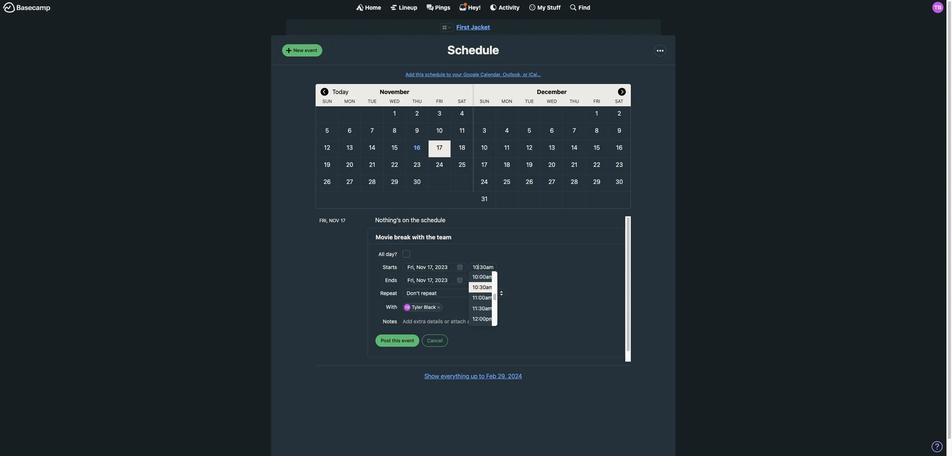 Task type: describe. For each thing, give the bounding box(es) containing it.
to for up
[[479, 373, 485, 380]]

first
[[456, 24, 469, 30]]

nothing's on the schedule
[[375, 217, 445, 223]]

my stuff button
[[528, 4, 561, 11]]

wed for december
[[547, 99, 557, 104]]

fri, nov 17
[[319, 218, 346, 223]]

this for post
[[392, 337, 400, 343]]

10:00am link
[[469, 272, 493, 282]]

1 pick a time… field from the top
[[469, 263, 497, 271]]

9:30am link
[[469, 261, 492, 272]]

12:00pm
[[472, 316, 493, 322]]

9:30am
[[472, 263, 491, 269]]

add this schedule to your google calendar, outlook, or ical… link
[[406, 72, 541, 77]]

the
[[411, 217, 419, 223]]

new event
[[293, 47, 317, 53]]

sat for november
[[458, 99, 466, 104]]

outlook,
[[503, 72, 522, 77]]

notes
[[383, 318, 397, 325]]

calendar,
[[481, 72, 502, 77]]

fri for november
[[436, 99, 443, 104]]

hey!
[[468, 4, 481, 11]]

to for schedule
[[446, 72, 451, 77]]

fri for december
[[593, 99, 600, 104]]

all
[[378, 251, 384, 257]]

find
[[579, 4, 590, 11]]

post this event
[[381, 337, 414, 343]]

10:30am
[[472, 284, 493, 290]]

feb
[[486, 373, 496, 380]]

× link
[[435, 304, 442, 311]]

this for add
[[416, 72, 424, 77]]

home link
[[356, 4, 381, 11]]

2024
[[508, 373, 522, 380]]

schedule
[[447, 43, 499, 57]]

sat for december
[[615, 99, 623, 104]]

tue for december
[[525, 99, 534, 104]]

show
[[424, 373, 439, 380]]

on
[[402, 217, 409, 223]]

today link
[[332, 84, 349, 99]]

12:30pm
[[472, 326, 493, 332]]

2 pick a time… field from the top
[[469, 276, 497, 284]]

first jacket
[[456, 24, 490, 30]]

all day?
[[378, 251, 397, 257]]

mon for december
[[502, 99, 512, 104]]

fri,
[[319, 218, 328, 223]]

choose date… field for ends
[[403, 276, 467, 284]]

google
[[463, 72, 479, 77]]

pings button
[[426, 4, 450, 11]]

your
[[452, 72, 462, 77]]

10:30am link
[[469, 282, 493, 293]]

add
[[406, 72, 414, 77]]

thu for december
[[570, 99, 579, 104]]

my
[[537, 4, 546, 11]]

sun for november
[[323, 99, 332, 104]]

tyler black ×
[[412, 305, 440, 310]]

first jacket link
[[456, 24, 490, 30]]

tyler
[[412, 305, 423, 310]]

home
[[365, 4, 381, 11]]

lineup
[[399, 4, 417, 11]]

sun for december
[[480, 99, 489, 104]]

or
[[523, 72, 528, 77]]

december
[[537, 88, 567, 95]]

1 vertical spatial schedule
[[421, 217, 445, 223]]



Task type: vqa. For each thing, say whether or not it's contained in the screenshot.
projects
no



Task type: locate. For each thing, give the bounding box(es) containing it.
0 vertical spatial this
[[416, 72, 424, 77]]

show        everything      up to        feb 29, 2024
[[424, 373, 522, 380]]

post
[[381, 337, 391, 343]]

starts
[[383, 264, 397, 270]]

11:30am link
[[469, 303, 492, 314]]

0 horizontal spatial fri
[[436, 99, 443, 104]]

tyler black image
[[932, 2, 944, 13]]

mon down the outlook,
[[502, 99, 512, 104]]

11:30am
[[472, 305, 492, 311]]

0 horizontal spatial sat
[[458, 99, 466, 104]]

tue right today link
[[368, 99, 377, 104]]

Pick a time… field
[[469, 263, 497, 271], [469, 276, 497, 284]]

1 tue from the left
[[368, 99, 377, 104]]

0 vertical spatial event
[[305, 47, 317, 53]]

everything
[[441, 373, 469, 380]]

0 vertical spatial choose date… field
[[403, 263, 467, 271]]

1 fri from the left
[[436, 99, 443, 104]]

wed down december
[[547, 99, 557, 104]]

1 horizontal spatial sun
[[480, 99, 489, 104]]

fri
[[436, 99, 443, 104], [593, 99, 600, 104]]

lineup link
[[390, 4, 417, 11]]

show        everything      up to        feb 29, 2024 button
[[424, 372, 522, 381]]

0 horizontal spatial this
[[392, 337, 400, 343]]

jacket
[[471, 24, 490, 30]]

0 vertical spatial pick a time… field
[[469, 263, 497, 271]]

sat
[[458, 99, 466, 104], [615, 99, 623, 104]]

1 horizontal spatial fri
[[593, 99, 600, 104]]

1 sun from the left
[[323, 99, 332, 104]]

cancel button
[[422, 335, 448, 347]]

schedule right the
[[421, 217, 445, 223]]

to
[[446, 72, 451, 77], [479, 373, 485, 380]]

schedule
[[425, 72, 445, 77], [421, 217, 445, 223]]

day?
[[386, 251, 397, 257]]

pick a time… field up 10:00am
[[469, 263, 497, 271]]

1 vertical spatial event
[[402, 337, 414, 343]]

sun left today link
[[323, 99, 332, 104]]

0 horizontal spatial mon
[[344, 99, 355, 104]]

2 sun from the left
[[480, 99, 489, 104]]

0 vertical spatial schedule
[[425, 72, 445, 77]]

tue down or
[[525, 99, 534, 104]]

wed
[[390, 99, 400, 104], [547, 99, 557, 104]]

0 horizontal spatial wed
[[390, 99, 400, 104]]

1 choose date… field from the top
[[403, 263, 467, 271]]

1 vertical spatial to
[[479, 373, 485, 380]]

black
[[424, 305, 436, 310]]

1 vertical spatial pick a time… field
[[469, 276, 497, 284]]

with
[[386, 304, 397, 310]]

post this event button
[[376, 335, 419, 347]]

1 horizontal spatial to
[[479, 373, 485, 380]]

find button
[[570, 4, 590, 11]]

pings
[[435, 4, 450, 11]]

hey! button
[[459, 3, 481, 11]]

11:00am link
[[469, 293, 492, 303]]

sun
[[323, 99, 332, 104], [480, 99, 489, 104]]

0 horizontal spatial thu
[[412, 99, 422, 104]]

tue
[[368, 99, 377, 104], [525, 99, 534, 104]]

my stuff
[[537, 4, 561, 11]]

thu for november
[[412, 99, 422, 104]]

2 sat from the left
[[615, 99, 623, 104]]

tue for november
[[368, 99, 377, 104]]

1 horizontal spatial thu
[[570, 99, 579, 104]]

mon
[[344, 99, 355, 104], [502, 99, 512, 104]]

this inside button
[[392, 337, 400, 343]]

Notes text field
[[403, 315, 618, 328]]

switch accounts image
[[3, 2, 51, 13]]

Choose date… field
[[403, 263, 467, 271], [403, 276, 467, 284]]

this
[[416, 72, 424, 77], [392, 337, 400, 343]]

pick a time… field down 9:30am link
[[469, 276, 497, 284]]

0 horizontal spatial to
[[446, 72, 451, 77]]

sun down "calendar,"
[[480, 99, 489, 104]]

event right post
[[402, 337, 414, 343]]

new
[[293, 47, 303, 53]]

cancel
[[427, 337, 443, 343]]

2 wed from the left
[[547, 99, 557, 104]]

event right new
[[305, 47, 317, 53]]

to left "your"
[[446, 72, 451, 77]]

main element
[[0, 0, 947, 14]]

0 horizontal spatial sun
[[323, 99, 332, 104]]

to inside button
[[479, 373, 485, 380]]

Type the name of the event… text field
[[376, 233, 618, 242]]

nothing's
[[375, 217, 401, 223]]

0 vertical spatial to
[[446, 72, 451, 77]]

0 horizontal spatial tue
[[368, 99, 377, 104]]

ical…
[[529, 72, 541, 77]]

schedule left "your"
[[425, 72, 445, 77]]

10:00am
[[472, 274, 493, 280]]

wed down november
[[390, 99, 400, 104]]

add this schedule to your google calendar, outlook, or ical…
[[406, 72, 541, 77]]

12:30pm link
[[469, 324, 493, 335]]

17
[[341, 218, 346, 223]]

this right add
[[416, 72, 424, 77]]

With text field
[[443, 302, 618, 312]]

1 horizontal spatial event
[[402, 337, 414, 343]]

×
[[437, 305, 440, 310]]

1 vertical spatial choose date… field
[[403, 276, 467, 284]]

2 choose date… field from the top
[[403, 276, 467, 284]]

event
[[305, 47, 317, 53], [402, 337, 414, 343]]

november
[[380, 88, 409, 95]]

to right up
[[479, 373, 485, 380]]

2 fri from the left
[[593, 99, 600, 104]]

1 wed from the left
[[390, 99, 400, 104]]

1 vertical spatial this
[[392, 337, 400, 343]]

2 tue from the left
[[525, 99, 534, 104]]

1 horizontal spatial this
[[416, 72, 424, 77]]

stuff
[[547, 4, 561, 11]]

1 sat from the left
[[458, 99, 466, 104]]

activity link
[[490, 4, 520, 11]]

mon for november
[[344, 99, 355, 104]]

activity
[[499, 4, 520, 11]]

thu
[[412, 99, 422, 104], [570, 99, 579, 104]]

wed for november
[[390, 99, 400, 104]]

1 thu from the left
[[412, 99, 422, 104]]

1 mon from the left
[[344, 99, 355, 104]]

ends
[[385, 277, 397, 283]]

mon down today
[[344, 99, 355, 104]]

1 horizontal spatial mon
[[502, 99, 512, 104]]

choose date… field for starts
[[403, 263, 467, 271]]

this right post
[[392, 337, 400, 343]]

1 horizontal spatial tue
[[525, 99, 534, 104]]

11:00am
[[472, 295, 492, 301]]

1 horizontal spatial wed
[[547, 99, 557, 104]]

repeat
[[380, 290, 397, 296]]

29,
[[498, 373, 506, 380]]

12:00pm link
[[469, 314, 493, 324]]

new event link
[[282, 44, 322, 56]]

0 horizontal spatial event
[[305, 47, 317, 53]]

today
[[332, 88, 349, 95]]

up
[[471, 373, 478, 380]]

2 mon from the left
[[502, 99, 512, 104]]

event inside button
[[402, 337, 414, 343]]

2 thu from the left
[[570, 99, 579, 104]]

1 horizontal spatial sat
[[615, 99, 623, 104]]

nov
[[329, 218, 339, 223]]



